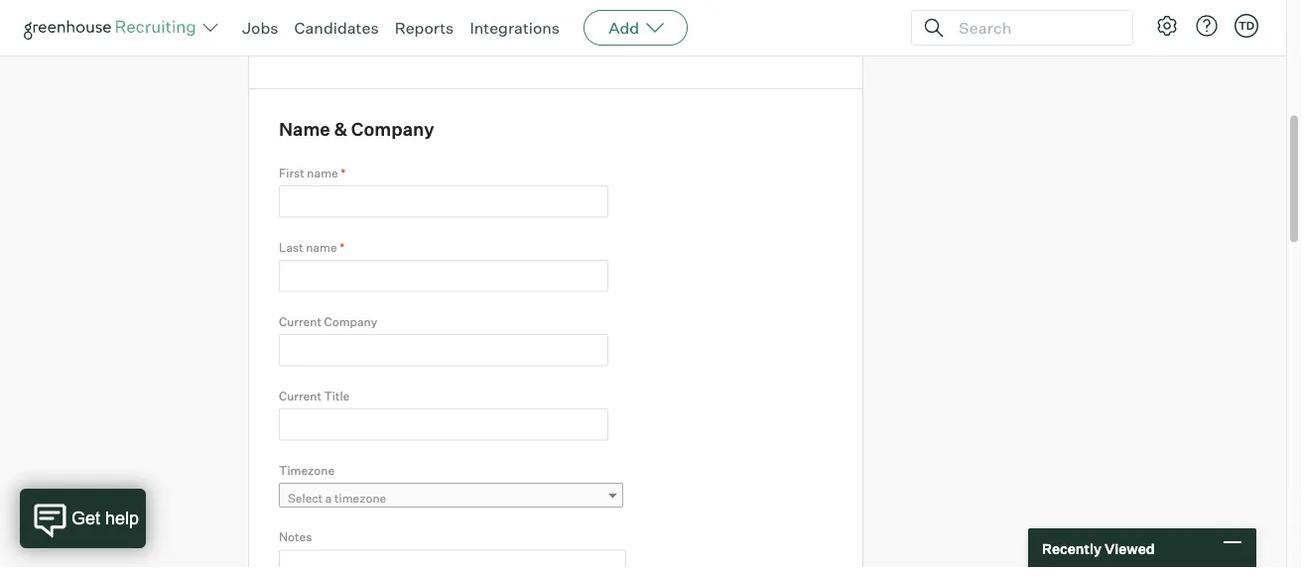 Task type: locate. For each thing, give the bounding box(es) containing it.
0 vertical spatial name
[[307, 165, 338, 180]]

current left title
[[279, 388, 321, 403]]

candidates link
[[294, 18, 379, 38]]

1 vertical spatial name
[[306, 240, 337, 255]]

last
[[279, 240, 303, 255]]

* right last
[[340, 240, 345, 255]]

jobs link
[[242, 18, 278, 38]]

title
[[324, 388, 350, 403]]

td button
[[1235, 14, 1259, 38]]

name for first
[[307, 165, 338, 180]]

2 current from the top
[[279, 388, 321, 403]]

current company
[[279, 314, 377, 329]]

name right last
[[306, 240, 337, 255]]

0 vertical spatial *
[[341, 165, 346, 180]]

* for first name *
[[341, 165, 346, 180]]

current for current title
[[279, 388, 321, 403]]

notes
[[279, 530, 312, 545]]

*
[[341, 165, 346, 180], [340, 240, 345, 255]]

1 select from the top
[[288, 28, 323, 43]]

greenhouse recruiting image
[[24, 16, 202, 40]]

1 vertical spatial *
[[340, 240, 345, 255]]

select a timezone link
[[279, 483, 623, 512]]

1 vertical spatial current
[[279, 388, 321, 403]]

0 vertical spatial select
[[288, 28, 323, 43]]

company up title
[[324, 314, 377, 329]]

a
[[325, 491, 332, 505]]

name
[[279, 118, 330, 140]]

company right &
[[351, 118, 434, 140]]

None text field
[[279, 186, 608, 218], [279, 260, 608, 292], [279, 409, 608, 441], [279, 186, 608, 218], [279, 260, 608, 292], [279, 409, 608, 441]]

0 vertical spatial current
[[279, 314, 321, 329]]

select
[[288, 28, 323, 43], [288, 491, 323, 505]]

name
[[307, 165, 338, 180], [306, 240, 337, 255]]

current down last
[[279, 314, 321, 329]]

0 vertical spatial company
[[351, 118, 434, 140]]

1 current from the top
[[279, 314, 321, 329]]

name right first
[[307, 165, 338, 180]]

company
[[351, 118, 434, 140], [324, 314, 377, 329]]

None text field
[[279, 334, 608, 367]]

reports link
[[395, 18, 454, 38]]

timezone
[[279, 463, 335, 478]]

* for last name *
[[340, 240, 345, 255]]

first name *
[[279, 165, 346, 180]]

1 vertical spatial select
[[288, 491, 323, 505]]

current for current company
[[279, 314, 321, 329]]

select left office...
[[288, 28, 323, 43]]

add button
[[584, 10, 688, 46]]

* down &
[[341, 165, 346, 180]]

select left "a"
[[288, 491, 323, 505]]

current
[[279, 314, 321, 329], [279, 388, 321, 403]]

2 select from the top
[[288, 491, 323, 505]]



Task type: vqa. For each thing, say whether or not it's contained in the screenshot.
Select office...
yes



Task type: describe. For each thing, give the bounding box(es) containing it.
1 vertical spatial company
[[324, 314, 377, 329]]

last name *
[[279, 240, 345, 255]]

current title
[[279, 388, 350, 403]]

add
[[609, 18, 639, 38]]

&
[[334, 118, 347, 140]]

office...
[[325, 28, 367, 43]]

name for last
[[306, 240, 337, 255]]

select a timezone
[[288, 491, 386, 505]]

integrations
[[470, 18, 560, 38]]

integrations link
[[470, 18, 560, 38]]

viewed
[[1105, 540, 1155, 558]]

candidates
[[294, 18, 379, 38]]

select for select a timezone
[[288, 491, 323, 505]]

name & company
[[279, 118, 434, 140]]

select for select office...
[[288, 28, 323, 43]]

Search text field
[[954, 13, 1115, 42]]

jobs
[[242, 18, 278, 38]]

first
[[279, 165, 304, 180]]

select office... link
[[279, 21, 549, 50]]

td button
[[1231, 10, 1263, 42]]

recently
[[1042, 540, 1102, 558]]

td
[[1239, 19, 1255, 32]]

recently viewed
[[1042, 540, 1155, 558]]

timezone
[[335, 491, 386, 505]]

reports
[[395, 18, 454, 38]]

select office...
[[288, 28, 367, 43]]

configure image
[[1155, 14, 1179, 38]]



